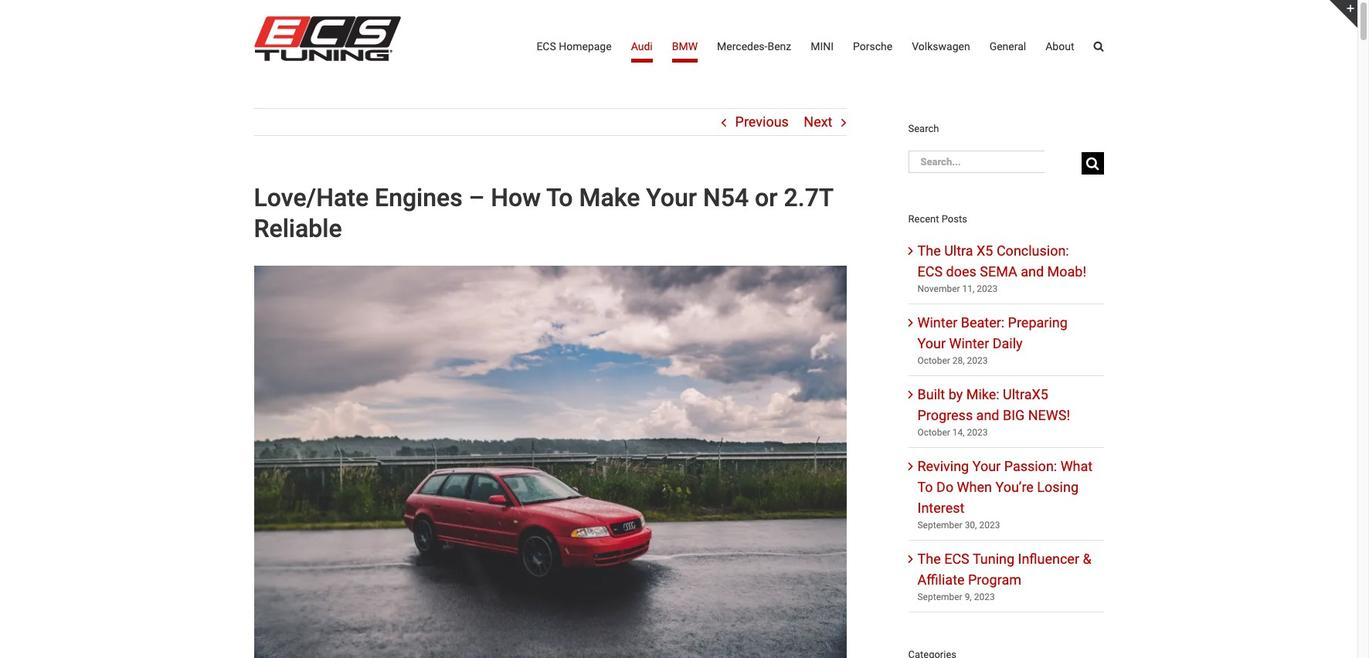 Task type: describe. For each thing, give the bounding box(es) containing it.
ecs inside the ultra x5 conclusion: ecs does sema and moab! november 11, 2023
[[918, 263, 943, 279]]

2023 inside built by mike: ultrax5 progress and big news! october 14, 2023
[[967, 427, 988, 438]]

tuning
[[973, 551, 1015, 567]]

benz
[[768, 40, 792, 53]]

2023 inside winter beater: preparing your winter daily october 28, 2023
[[967, 355, 988, 366]]

to for do
[[918, 479, 933, 495]]

Search... search field
[[908, 151, 1044, 173]]

ultrax5
[[1003, 386, 1049, 402]]

what
[[1061, 458, 1093, 474]]

11,
[[963, 283, 975, 294]]

the for the ultra x5 conclusion: ecs does sema and moab!
[[918, 242, 941, 259]]

mike:
[[967, 386, 1000, 402]]

november
[[918, 283, 960, 294]]

and inside built by mike: ultrax5 progress and big news! october 14, 2023
[[976, 407, 1000, 423]]

news!
[[1028, 407, 1070, 423]]

your inside love/hate engines – how to make your n54 or 2.7t reliable
[[646, 183, 697, 213]]

recent posts
[[908, 213, 967, 225]]

mini link
[[811, 0, 834, 93]]

ecs homepage
[[537, 40, 612, 53]]

2023 inside reviving your passion: what to do when you're losing interest september 30, 2023
[[979, 520, 1000, 531]]

reliable
[[254, 214, 342, 243]]

interest
[[918, 500, 965, 516]]

love/hate
[[254, 183, 369, 213]]

porsche
[[853, 40, 893, 53]]

passion:
[[1004, 458, 1057, 474]]

when
[[957, 479, 992, 495]]

engines
[[375, 183, 463, 213]]

general
[[990, 40, 1026, 53]]

sema
[[980, 263, 1018, 279]]

program
[[968, 572, 1022, 588]]

ecs inside the ecs tuning influencer & affiliate program september 9, 2023
[[944, 551, 970, 567]]

previous
[[735, 114, 789, 130]]

reviving your passion: what to do when you're losing interest september 30, 2023
[[918, 458, 1093, 531]]

bmw
[[672, 40, 698, 53]]

the ultra x5 conclusion: ecs does sema and moab! link
[[918, 242, 1087, 279]]

the ecs tuning influencer & affiliate program september 9, 2023
[[918, 551, 1092, 602]]

previous link
[[735, 109, 789, 135]]

winter beater: preparing your winter daily link
[[918, 314, 1068, 351]]

porsche link
[[853, 0, 893, 93]]

the ecs tuning influencer & affiliate program link
[[918, 551, 1092, 588]]

preparing
[[1008, 314, 1068, 330]]

9,
[[965, 592, 972, 602]]

next link
[[804, 109, 833, 135]]

mercedes-benz
[[717, 40, 792, 53]]

about link
[[1046, 0, 1075, 93]]

about
[[1046, 40, 1075, 53]]

general link
[[990, 0, 1026, 93]]

moab!
[[1048, 263, 1087, 279]]

0 vertical spatial winter
[[918, 314, 958, 330]]

by
[[949, 386, 963, 402]]

losing
[[1037, 479, 1079, 495]]

or
[[755, 183, 778, 213]]

conclusion:
[[997, 242, 1069, 259]]

b5 shoot 36 image
[[254, 266, 847, 658]]

make
[[579, 183, 640, 213]]



Task type: locate. For each thing, give the bounding box(es) containing it.
1 horizontal spatial to
[[918, 479, 933, 495]]

built
[[918, 386, 945, 402]]

0 horizontal spatial ecs
[[537, 40, 556, 53]]

october down progress on the bottom right of the page
[[918, 427, 950, 438]]

winter
[[918, 314, 958, 330], [949, 335, 989, 351]]

the up affiliate
[[918, 551, 941, 567]]

–
[[469, 183, 485, 213]]

search
[[908, 123, 939, 135]]

your up when
[[973, 458, 1001, 474]]

ecs
[[537, 40, 556, 53], [918, 263, 943, 279], [944, 551, 970, 567]]

1 vertical spatial to
[[918, 479, 933, 495]]

your up built
[[918, 335, 946, 351]]

progress
[[918, 407, 973, 423]]

ecs up affiliate
[[944, 551, 970, 567]]

the left the ultra
[[918, 242, 941, 259]]

ecs inside ecs homepage link
[[537, 40, 556, 53]]

reviving your passion: what to do when you're losing interest link
[[918, 458, 1093, 516]]

14,
[[953, 427, 965, 438]]

the inside the ecs tuning influencer & affiliate program september 9, 2023
[[918, 551, 941, 567]]

the for the ecs tuning influencer & affiliate program
[[918, 551, 941, 567]]

2 vertical spatial your
[[973, 458, 1001, 474]]

september down interest
[[918, 520, 963, 531]]

how
[[491, 183, 541, 213]]

2023
[[977, 283, 998, 294], [967, 355, 988, 366], [967, 427, 988, 438], [979, 520, 1000, 531], [974, 592, 995, 602]]

1 vertical spatial your
[[918, 335, 946, 351]]

audi link
[[631, 0, 653, 93]]

daily
[[993, 335, 1023, 351]]

september down affiliate
[[918, 592, 963, 602]]

volkswagen link
[[912, 0, 970, 93]]

ecs up november
[[918, 263, 943, 279]]

to right "how"
[[546, 183, 573, 213]]

mini
[[811, 40, 834, 53]]

ultra
[[944, 242, 973, 259]]

2 october from the top
[[918, 427, 950, 438]]

and down conclusion:
[[1021, 263, 1044, 279]]

next
[[804, 114, 833, 130]]

1 horizontal spatial your
[[918, 335, 946, 351]]

september inside reviving your passion: what to do when you're losing interest september 30, 2023
[[918, 520, 963, 531]]

1 horizontal spatial ecs
[[918, 263, 943, 279]]

1 vertical spatial winter
[[949, 335, 989, 351]]

1 september from the top
[[918, 520, 963, 531]]

you're
[[996, 479, 1034, 495]]

2 september from the top
[[918, 592, 963, 602]]

october inside built by mike: ultrax5 progress and big news! october 14, 2023
[[918, 427, 950, 438]]

28,
[[953, 355, 965, 366]]

ecs tuning logo image
[[254, 16, 401, 61]]

30,
[[965, 520, 977, 531]]

1 vertical spatial the
[[918, 551, 941, 567]]

None submit
[[1082, 152, 1104, 175]]

winter down november
[[918, 314, 958, 330]]

winter beater: preparing your winter daily october 28, 2023
[[918, 314, 1068, 366]]

homepage
[[559, 40, 612, 53]]

2023 right 28,
[[967, 355, 988, 366]]

october
[[918, 355, 950, 366], [918, 427, 950, 438]]

september
[[918, 520, 963, 531], [918, 592, 963, 602]]

to inside reviving your passion: what to do when you're losing interest september 30, 2023
[[918, 479, 933, 495]]

section containing the ultra x5 conclusion: ecs does sema and moab!
[[908, 108, 1104, 658]]

to for make
[[546, 183, 573, 213]]

2 the from the top
[[918, 551, 941, 567]]

big
[[1003, 407, 1025, 423]]

2023 right 14,
[[967, 427, 988, 438]]

the inside the ultra x5 conclusion: ecs does sema and moab! november 11, 2023
[[918, 242, 941, 259]]

and down mike:
[[976, 407, 1000, 423]]

to
[[546, 183, 573, 213], [918, 479, 933, 495]]

winter up 28,
[[949, 335, 989, 351]]

influencer
[[1018, 551, 1080, 567]]

1 horizontal spatial and
[[1021, 263, 1044, 279]]

october left 28,
[[918, 355, 950, 366]]

0 horizontal spatial and
[[976, 407, 1000, 423]]

1 october from the top
[[918, 355, 950, 366]]

september inside the ecs tuning influencer & affiliate program september 9, 2023
[[918, 592, 963, 602]]

2.7t
[[784, 183, 833, 213]]

2 vertical spatial ecs
[[944, 551, 970, 567]]

mercedes-benz link
[[717, 0, 792, 93]]

section
[[908, 108, 1104, 658]]

2023 right 11,
[[977, 283, 998, 294]]

0 vertical spatial and
[[1021, 263, 1044, 279]]

1 vertical spatial ecs
[[918, 263, 943, 279]]

volkswagen
[[912, 40, 970, 53]]

and inside the ultra x5 conclusion: ecs does sema and moab! november 11, 2023
[[1021, 263, 1044, 279]]

0 vertical spatial to
[[546, 183, 573, 213]]

your inside reviving your passion: what to do when you're losing interest september 30, 2023
[[973, 458, 1001, 474]]

reviving
[[918, 458, 969, 474]]

to left "do"
[[918, 479, 933, 495]]

ecs homepage link
[[537, 0, 612, 93]]

october inside winter beater: preparing your winter daily october 28, 2023
[[918, 355, 950, 366]]

to inside love/hate engines – how to make your n54 or 2.7t reliable
[[546, 183, 573, 213]]

recent
[[908, 213, 939, 225]]

the ultra x5 conclusion: ecs does sema and moab! november 11, 2023
[[918, 242, 1087, 294]]

1 the from the top
[[918, 242, 941, 259]]

None search field
[[908, 150, 1104, 177]]

ecs left homepage
[[537, 40, 556, 53]]

0 vertical spatial the
[[918, 242, 941, 259]]

0 horizontal spatial to
[[546, 183, 573, 213]]

0 vertical spatial september
[[918, 520, 963, 531]]

and
[[1021, 263, 1044, 279], [976, 407, 1000, 423]]

affiliate
[[918, 572, 965, 588]]

built by mike: ultrax5 progress and big news! october 14, 2023
[[918, 386, 1070, 438]]

2023 inside the ultra x5 conclusion: ecs does sema and moab! november 11, 2023
[[977, 283, 998, 294]]

bmw link
[[672, 0, 698, 93]]

0 horizontal spatial your
[[646, 183, 697, 213]]

the
[[918, 242, 941, 259], [918, 551, 941, 567]]

does
[[946, 263, 977, 279]]

1 vertical spatial october
[[918, 427, 950, 438]]

built by mike: ultrax5 progress and big news! link
[[918, 386, 1070, 423]]

your left n54
[[646, 183, 697, 213]]

&
[[1083, 551, 1092, 567]]

x5
[[977, 242, 993, 259]]

mercedes-
[[717, 40, 768, 53]]

2023 right 30,
[[979, 520, 1000, 531]]

posts
[[942, 213, 967, 225]]

your
[[646, 183, 697, 213], [918, 335, 946, 351], [973, 458, 1001, 474]]

2 horizontal spatial your
[[973, 458, 1001, 474]]

1 vertical spatial and
[[976, 407, 1000, 423]]

love/hate engines – how to make your n54 or 2.7t reliable
[[254, 183, 833, 243]]

0 vertical spatial october
[[918, 355, 950, 366]]

audi
[[631, 40, 653, 53]]

2023 inside the ecs tuning influencer & affiliate program september 9, 2023
[[974, 592, 995, 602]]

your inside winter beater: preparing your winter daily october 28, 2023
[[918, 335, 946, 351]]

n54
[[703, 183, 749, 213]]

2 horizontal spatial ecs
[[944, 551, 970, 567]]

2023 right '9,'
[[974, 592, 995, 602]]

do
[[937, 479, 954, 495]]

1 vertical spatial september
[[918, 592, 963, 602]]

0 vertical spatial your
[[646, 183, 697, 213]]

beater:
[[961, 314, 1005, 330]]

0 vertical spatial ecs
[[537, 40, 556, 53]]



Task type: vqa. For each thing, say whether or not it's contained in the screenshot.


